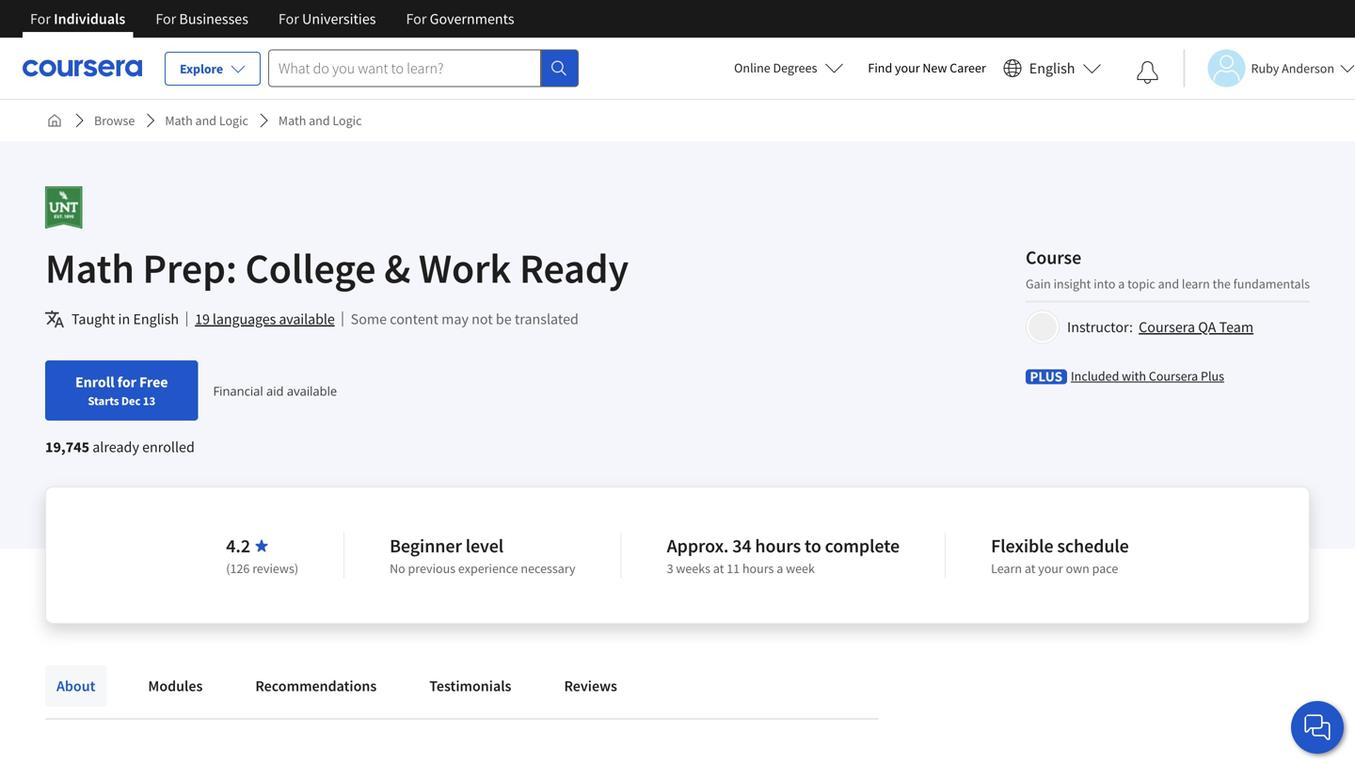 Task type: vqa. For each thing, say whether or not it's contained in the screenshot.
Gain
yes



Task type: describe. For each thing, give the bounding box(es) containing it.
4.2
[[226, 534, 250, 558]]

team
[[1219, 318, 1254, 336]]

testimonials
[[429, 677, 511, 695]]

financial
[[213, 382, 263, 399]]

not
[[472, 310, 493, 328]]

english inside button
[[1029, 59, 1075, 78]]

anderson
[[1282, 60, 1334, 77]]

for businesses
[[156, 9, 248, 28]]

ready
[[519, 242, 629, 294]]

english button
[[995, 38, 1109, 99]]

2 math and logic from the left
[[278, 112, 362, 129]]

1 vertical spatial hours
[[742, 560, 774, 577]]

ruby anderson
[[1251, 60, 1334, 77]]

some
[[351, 310, 387, 328]]

2 logic from the left
[[333, 112, 362, 129]]

approx.
[[667, 534, 729, 558]]

level
[[465, 534, 504, 558]]

and for second the math and logic link
[[309, 112, 330, 129]]

browse
[[94, 112, 135, 129]]

modules link
[[137, 665, 214, 707]]

19,745
[[45, 438, 89, 456]]

(126 reviews)
[[226, 560, 298, 577]]

recommendations
[[255, 677, 377, 695]]

1 vertical spatial english
[[133, 310, 179, 328]]

at inside flexible schedule learn at your own pace
[[1025, 560, 1035, 577]]

included with coursera plus
[[1071, 367, 1224, 384]]

about
[[56, 677, 95, 695]]

reviews link
[[553, 665, 629, 707]]

financial aid available button
[[213, 382, 337, 399]]

find your new career link
[[859, 56, 995, 80]]

online degrees button
[[719, 47, 859, 88]]

a inside the approx. 34 hours to complete 3 weeks at 11 hours a week
[[777, 560, 783, 577]]

previous
[[408, 560, 456, 577]]

1 vertical spatial coursera
[[1149, 367, 1198, 384]]

flexible
[[991, 534, 1053, 558]]

taught
[[72, 310, 115, 328]]

may
[[441, 310, 469, 328]]

for universities
[[278, 9, 376, 28]]

university of north texas image
[[45, 186, 82, 229]]

translated
[[515, 310, 579, 328]]

topic
[[1127, 275, 1155, 292]]

reviews
[[564, 677, 617, 695]]

and for 1st the math and logic link from left
[[195, 112, 216, 129]]

plus
[[1201, 367, 1224, 384]]

1 logic from the left
[[219, 112, 248, 129]]

explore
[[180, 60, 223, 77]]

coursera qa team image
[[1028, 313, 1057, 341]]

0 vertical spatial hours
[[755, 534, 801, 558]]

2 math and logic link from the left
[[271, 104, 369, 137]]

flexible schedule learn at your own pace
[[991, 534, 1129, 577]]

businesses
[[179, 9, 248, 28]]

0 vertical spatial coursera
[[1139, 318, 1195, 336]]

into
[[1094, 275, 1115, 292]]

learn
[[991, 560, 1022, 577]]

governments
[[430, 9, 514, 28]]

your inside find your new career link
[[895, 59, 920, 76]]

for governments
[[406, 9, 514, 28]]

coursera qa team link
[[1139, 318, 1254, 336]]

(126
[[226, 560, 250, 577]]

modules
[[148, 677, 203, 695]]

recommendations link
[[244, 665, 388, 707]]

schedule
[[1057, 534, 1129, 558]]

at inside the approx. 34 hours to complete 3 weeks at 11 hours a week
[[713, 560, 724, 577]]

already
[[92, 438, 139, 456]]

starts
[[88, 393, 119, 408]]

taught in english
[[72, 310, 179, 328]]

new
[[922, 59, 947, 76]]

find
[[868, 59, 892, 76]]

for for businesses
[[156, 9, 176, 28]]

0 horizontal spatial math
[[45, 242, 134, 294]]

own
[[1066, 560, 1089, 577]]

content
[[390, 310, 438, 328]]

find your new career
[[868, 59, 986, 76]]

19,745 already enrolled
[[45, 438, 195, 456]]

aid
[[266, 382, 284, 399]]

online degrees
[[734, 59, 817, 76]]

instructor: coursera qa team
[[1067, 318, 1254, 336]]

What do you want to learn? text field
[[268, 49, 541, 87]]

dec
[[121, 393, 141, 408]]

for for individuals
[[30, 9, 51, 28]]

19
[[195, 310, 210, 328]]

1 math and logic link from the left
[[157, 104, 256, 137]]

free
[[139, 373, 168, 391]]

necessary
[[521, 560, 575, 577]]

degrees
[[773, 59, 817, 76]]

browse link
[[87, 104, 142, 137]]

beginner level no previous experience necessary
[[390, 534, 575, 577]]

individuals
[[54, 9, 125, 28]]

3
[[667, 560, 673, 577]]

languages
[[213, 310, 276, 328]]



Task type: locate. For each thing, give the bounding box(es) containing it.
logic down what do you want to learn? text field
[[333, 112, 362, 129]]

experience
[[458, 560, 518, 577]]

19 languages available
[[195, 310, 335, 328]]

for individuals
[[30, 9, 125, 28]]

course
[[1026, 246, 1081, 269]]

complete
[[825, 534, 900, 558]]

1 for from the left
[[30, 9, 51, 28]]

home image
[[47, 113, 62, 128]]

at right learn at the bottom right of the page
[[1025, 560, 1035, 577]]

english right career
[[1029, 59, 1075, 78]]

for up what do you want to learn? text field
[[406, 9, 427, 28]]

available right aid
[[287, 382, 337, 399]]

math and logic link
[[157, 104, 256, 137], [271, 104, 369, 137]]

0 horizontal spatial math and logic link
[[157, 104, 256, 137]]

1 math and logic from the left
[[165, 112, 248, 129]]

approx. 34 hours to complete 3 weeks at 11 hours a week
[[667, 534, 900, 577]]

the
[[1213, 275, 1231, 292]]

0 vertical spatial a
[[1118, 275, 1125, 292]]

1 horizontal spatial math and logic
[[278, 112, 362, 129]]

weeks
[[676, 560, 710, 577]]

some content may not be translated
[[351, 310, 579, 328]]

1 horizontal spatial math and logic link
[[271, 104, 369, 137]]

your inside flexible schedule learn at your own pace
[[1038, 560, 1063, 577]]

for for universities
[[278, 9, 299, 28]]

0 horizontal spatial math and logic
[[165, 112, 248, 129]]

coursera left 'qa'
[[1139, 318, 1195, 336]]

and inside course gain insight into a topic and learn the fundamentals
[[1158, 275, 1179, 292]]

a inside course gain insight into a topic and learn the fundamentals
[[1118, 275, 1125, 292]]

insight
[[1054, 275, 1091, 292]]

be
[[496, 310, 512, 328]]

2 at from the left
[[1025, 560, 1035, 577]]

a right "into"
[[1118, 275, 1125, 292]]

1 horizontal spatial at
[[1025, 560, 1035, 577]]

None search field
[[268, 49, 579, 87]]

prep:
[[143, 242, 237, 294]]

at left 11
[[713, 560, 724, 577]]

for
[[117, 373, 136, 391]]

1 at from the left
[[713, 560, 724, 577]]

at
[[713, 560, 724, 577], [1025, 560, 1035, 577]]

to
[[805, 534, 821, 558]]

4 for from the left
[[406, 9, 427, 28]]

0 vertical spatial available
[[279, 310, 335, 328]]

for
[[30, 9, 51, 28], [156, 9, 176, 28], [278, 9, 299, 28], [406, 9, 427, 28]]

for left individuals
[[30, 9, 51, 28]]

math prep: college & work ready
[[45, 242, 629, 294]]

instructor:
[[1067, 318, 1133, 336]]

for for governments
[[406, 9, 427, 28]]

included
[[1071, 367, 1119, 384]]

1 horizontal spatial a
[[1118, 275, 1125, 292]]

1 horizontal spatial math
[[165, 112, 193, 129]]

explore button
[[165, 52, 261, 86]]

&
[[384, 242, 410, 294]]

fundamentals
[[1233, 275, 1310, 292]]

hours
[[755, 534, 801, 558], [742, 560, 774, 577]]

financial aid available
[[213, 382, 337, 399]]

online
[[734, 59, 770, 76]]

coursera
[[1139, 318, 1195, 336], [1149, 367, 1198, 384]]

19 languages available button
[[195, 308, 335, 330]]

available down college
[[279, 310, 335, 328]]

beginner
[[390, 534, 462, 558]]

ruby anderson button
[[1183, 49, 1355, 87]]

learn
[[1182, 275, 1210, 292]]

available inside 19 languages available button
[[279, 310, 335, 328]]

11
[[727, 560, 740, 577]]

available for 19 languages available
[[279, 310, 335, 328]]

1 vertical spatial your
[[1038, 560, 1063, 577]]

ruby
[[1251, 60, 1279, 77]]

included with coursera plus link
[[1071, 367, 1224, 385]]

a left week at bottom right
[[777, 560, 783, 577]]

1 horizontal spatial your
[[1038, 560, 1063, 577]]

qa
[[1198, 318, 1216, 336]]

coursera image
[[23, 53, 142, 83]]

your
[[895, 59, 920, 76], [1038, 560, 1063, 577]]

13
[[143, 393, 155, 408]]

coursera plus image
[[1026, 369, 1067, 384]]

1 vertical spatial a
[[777, 560, 783, 577]]

0 horizontal spatial your
[[895, 59, 920, 76]]

for left businesses
[[156, 9, 176, 28]]

1 horizontal spatial and
[[309, 112, 330, 129]]

universities
[[302, 9, 376, 28]]

available
[[279, 310, 335, 328], [287, 382, 337, 399]]

1 horizontal spatial english
[[1029, 59, 1075, 78]]

english
[[1029, 59, 1075, 78], [133, 310, 179, 328]]

show notifications image
[[1136, 61, 1159, 84]]

with
[[1122, 367, 1146, 384]]

0 vertical spatial english
[[1029, 59, 1075, 78]]

math
[[165, 112, 193, 129], [278, 112, 306, 129], [45, 242, 134, 294]]

week
[[786, 560, 815, 577]]

for left universities on the top
[[278, 9, 299, 28]]

2 for from the left
[[156, 9, 176, 28]]

hours up week at bottom right
[[755, 534, 801, 558]]

reviews)
[[252, 560, 298, 577]]

english right in
[[133, 310, 179, 328]]

0 horizontal spatial english
[[133, 310, 179, 328]]

coursera left the plus at the right
[[1149, 367, 1198, 384]]

your right "find"
[[895, 59, 920, 76]]

0 horizontal spatial logic
[[219, 112, 248, 129]]

college
[[245, 242, 376, 294]]

about link
[[45, 665, 107, 707]]

0 horizontal spatial a
[[777, 560, 783, 577]]

course gain insight into a topic and learn the fundamentals
[[1026, 246, 1310, 292]]

hours right 11
[[742, 560, 774, 577]]

available for financial aid available
[[287, 382, 337, 399]]

2 horizontal spatial and
[[1158, 275, 1179, 292]]

34
[[732, 534, 751, 558]]

0 vertical spatial your
[[895, 59, 920, 76]]

and
[[195, 112, 216, 129], [309, 112, 330, 129], [1158, 275, 1179, 292]]

work
[[419, 242, 511, 294]]

chat with us image
[[1302, 712, 1332, 742]]

1 vertical spatial available
[[287, 382, 337, 399]]

pace
[[1092, 560, 1118, 577]]

3 for from the left
[[278, 9, 299, 28]]

0 horizontal spatial and
[[195, 112, 216, 129]]

1 horizontal spatial logic
[[333, 112, 362, 129]]

your left own
[[1038, 560, 1063, 577]]

banner navigation
[[15, 0, 529, 38]]

0 horizontal spatial at
[[713, 560, 724, 577]]

career
[[950, 59, 986, 76]]

gain
[[1026, 275, 1051, 292]]

testimonials link
[[418, 665, 523, 707]]

logic down "explore" dropdown button
[[219, 112, 248, 129]]

in
[[118, 310, 130, 328]]

enrolled
[[142, 438, 195, 456]]

2 horizontal spatial math
[[278, 112, 306, 129]]

enroll for free starts dec 13
[[75, 373, 168, 408]]



